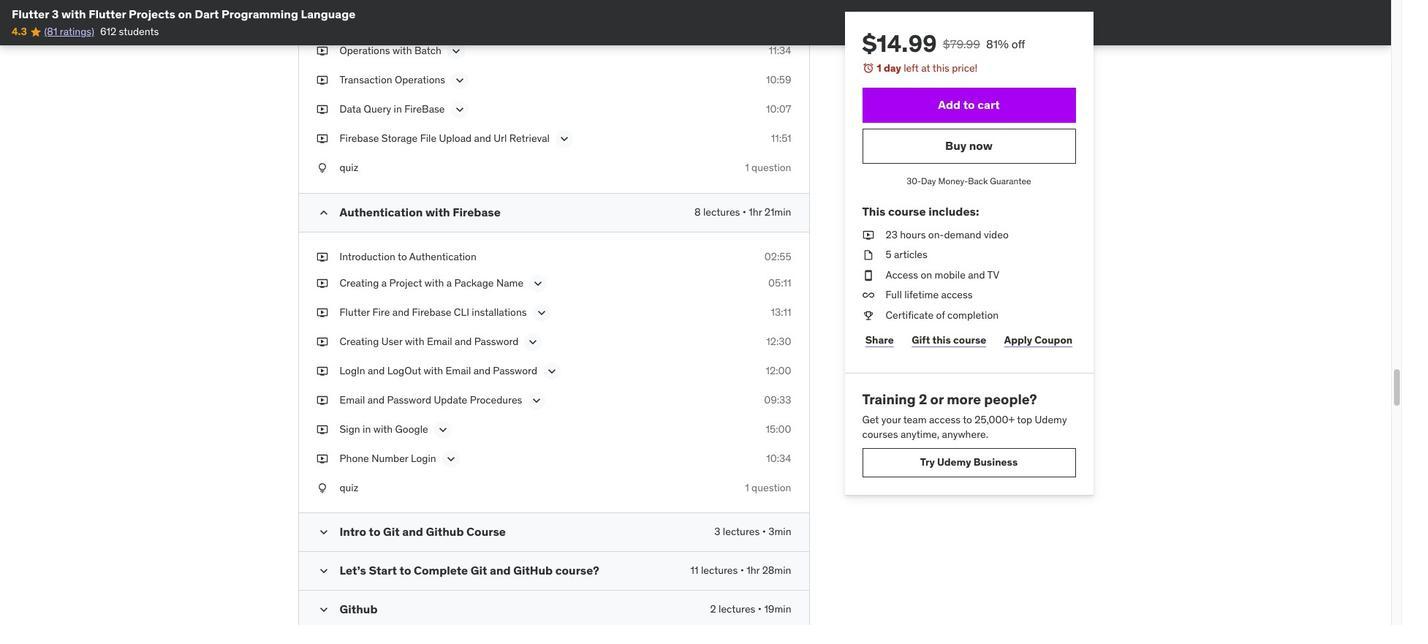 Task type: vqa. For each thing, say whether or not it's contained in the screenshot.
the top course
yes



Task type: describe. For each thing, give the bounding box(es) containing it.
and up procedures
[[474, 364, 491, 377]]

or
[[931, 390, 944, 408]]

top
[[1018, 414, 1033, 427]]

1 horizontal spatial git
[[471, 563, 488, 578]]

apply
[[1005, 334, 1033, 347]]

stream
[[445, 15, 478, 28]]

81%
[[987, 37, 1009, 51]]

apply coupon
[[1005, 334, 1073, 347]]

show lecture description image for sign in with google
[[436, 422, 450, 437]]

small image for github
[[316, 603, 331, 617]]

• for intro to git and github course
[[763, 525, 766, 538]]

$79.99
[[943, 37, 981, 51]]

includes:
[[929, 204, 980, 219]]

lectures for github
[[719, 603, 756, 616]]

show lecture description image for creating user with email and password
[[526, 335, 541, 349]]

creating for creating a project with a package name
[[340, 276, 379, 289]]

this inside gift this course link
[[933, 334, 952, 347]]

11 lectures • 1hr 28min
[[691, 564, 792, 577]]

this course includes:
[[863, 204, 980, 219]]

day
[[884, 61, 902, 75]]

on-
[[929, 228, 945, 241]]

and down cli
[[455, 335, 472, 348]]

1 a from the left
[[382, 276, 387, 289]]

add to cart button
[[863, 87, 1076, 123]]

google
[[395, 422, 428, 436]]

full
[[886, 288, 903, 302]]

0 horizontal spatial github
[[340, 602, 378, 617]]

02:55
[[765, 250, 792, 263]]

storage
[[382, 132, 418, 145]]

10:34
[[767, 452, 792, 465]]

start
[[369, 563, 397, 578]]

show lecture description image for firebase storage file upload and url retrieval
[[557, 132, 572, 147]]

retrieval
[[510, 132, 550, 145]]

with right user
[[405, 335, 425, 348]]

small image for intro
[[316, 525, 331, 540]]

2 question from the top
[[752, 481, 792, 494]]

lectures for intro to git and github course
[[723, 525, 760, 538]]

2 inside training 2 or more people? get your team access to 25,000+ top udemy courses anytime, anywhere.
[[919, 390, 928, 408]]

8
[[695, 205, 701, 219]]

installations
[[472, 305, 527, 319]]

login and logout with email and password
[[340, 364, 538, 377]]

and left "url"
[[474, 132, 491, 145]]

• for authentication with firebase
[[743, 205, 747, 219]]

1 vertical spatial authentication
[[409, 250, 477, 263]]

lifetime
[[905, 288, 939, 302]]

with up ratings)
[[61, 7, 86, 21]]

udemy inside training 2 or more people? get your team access to 25,000+ top udemy courses anytime, anywhere.
[[1035, 414, 1068, 427]]

19min
[[765, 603, 792, 616]]

price!
[[952, 61, 978, 75]]

realtime
[[340, 15, 380, 28]]

firebase
[[405, 103, 445, 116]]

and up complete
[[403, 525, 423, 539]]

complete
[[414, 563, 468, 578]]

show lecture description image for creating a project with a package name
[[531, 276, 546, 291]]

(81
[[44, 25, 57, 38]]

5 articles
[[886, 248, 928, 261]]

authentication with firebase
[[340, 205, 501, 219]]

phone number login
[[340, 452, 436, 465]]

11:34
[[769, 44, 792, 57]]

(81 ratings)
[[44, 25, 94, 38]]

2 horizontal spatial firebase
[[453, 205, 501, 219]]

1 vertical spatial operations
[[395, 73, 446, 87]]

add to cart
[[939, 97, 1000, 112]]

back
[[969, 175, 989, 186]]

creating user with email and password
[[340, 335, 519, 348]]

2 lectures • 19min
[[711, 603, 792, 616]]

tv
[[988, 268, 1000, 281]]

• for github
[[758, 603, 762, 616]]

sign in with google
[[340, 422, 428, 436]]

lectures for let's start to complete git and github course?
[[701, 564, 738, 577]]

training 2 or more people? get your team access to 25,000+ top udemy courses anytime, anywhere.
[[863, 390, 1068, 441]]

try udemy business
[[921, 456, 1018, 469]]

introduction to authentication
[[340, 250, 477, 263]]

show lecture description image for login and logout with email and password
[[545, 364, 560, 379]]

show lecture description image for email and password update procedures
[[530, 393, 545, 408]]

15:00
[[766, 422, 792, 436]]

phone
[[340, 452, 369, 465]]

money-
[[939, 175, 969, 186]]

0 vertical spatial in
[[394, 103, 402, 116]]

with right project
[[425, 276, 444, 289]]

business
[[974, 456, 1018, 469]]

small image for let's
[[316, 564, 331, 579]]

lectures for authentication with firebase
[[704, 205, 741, 219]]

30-day money-back guarantee
[[907, 175, 1032, 186]]

to for introduction to authentication
[[398, 250, 407, 263]]

completion
[[948, 309, 999, 322]]

user
[[382, 335, 403, 348]]

team
[[904, 414, 927, 427]]

0 vertical spatial email
[[427, 335, 453, 348]]

procedures
[[470, 393, 523, 406]]

get
[[863, 414, 879, 427]]

to right start
[[400, 563, 411, 578]]

data query in firebase
[[340, 103, 445, 116]]

1 vertical spatial password
[[493, 364, 538, 377]]

certificate
[[886, 309, 934, 322]]

1 vertical spatial udemy
[[938, 456, 972, 469]]

apply coupon button
[[1002, 326, 1076, 355]]

sign
[[340, 422, 360, 436]]

try udemy business link
[[863, 448, 1076, 477]]

show lecture description image for operations with batch
[[449, 44, 464, 59]]

package
[[455, 276, 494, 289]]

8 lectures • 1hr 21min
[[695, 205, 792, 219]]

buy now button
[[863, 128, 1076, 164]]

0 vertical spatial firebase
[[340, 132, 379, 145]]

introduction
[[340, 250, 396, 263]]

to for add to cart
[[964, 97, 975, 112]]

4.3
[[12, 25, 27, 38]]

anytime,
[[901, 428, 940, 441]]

and right 'fire'
[[393, 305, 410, 319]]

language
[[301, 7, 356, 21]]

1 vertical spatial 2
[[711, 603, 717, 616]]

demand
[[945, 228, 982, 241]]



Task type: locate. For each thing, give the bounding box(es) containing it.
to right intro
[[369, 525, 381, 539]]

students
[[119, 25, 159, 38]]

1 question from the top
[[752, 161, 792, 174]]

612 students
[[100, 25, 159, 38]]

email down login
[[340, 393, 365, 406]]

operations up transaction
[[340, 44, 390, 57]]

update
[[434, 393, 468, 406]]

1 vertical spatial creating
[[340, 335, 379, 348]]

23
[[886, 228, 898, 241]]

25,000+
[[975, 414, 1015, 427]]

login
[[411, 452, 436, 465]]

show lecture description image
[[449, 44, 464, 59], [531, 276, 546, 291], [526, 335, 541, 349], [545, 364, 560, 379], [436, 422, 450, 437], [444, 452, 458, 466]]

lectures right 11 on the bottom of page
[[701, 564, 738, 577]]

1 vertical spatial email
[[446, 364, 471, 377]]

0 horizontal spatial a
[[382, 276, 387, 289]]

a left project
[[382, 276, 387, 289]]

gift
[[912, 334, 931, 347]]

2 creating from the top
[[340, 335, 379, 348]]

1 vertical spatial firebase
[[453, 205, 501, 219]]

1 horizontal spatial in
[[394, 103, 402, 116]]

in right sign
[[363, 422, 371, 436]]

lectures down 11 lectures • 1hr 28min
[[719, 603, 756, 616]]

video
[[984, 228, 1009, 241]]

1 vertical spatial this
[[933, 334, 952, 347]]

1 up 8 lectures • 1hr 21min
[[746, 161, 750, 174]]

access on mobile and tv
[[886, 268, 1000, 281]]

add
[[939, 97, 961, 112]]

flutter for flutter 3 with flutter projects on dart programming language
[[12, 7, 49, 21]]

1 vertical spatial github
[[340, 602, 378, 617]]

share
[[866, 334, 894, 347]]

and right login
[[368, 364, 385, 377]]

course down completion
[[954, 334, 987, 347]]

0 vertical spatial 3
[[52, 7, 59, 21]]

1 question down 11:51
[[746, 161, 792, 174]]

url
[[494, 132, 507, 145]]

1 horizontal spatial on
[[921, 268, 933, 281]]

ratings)
[[60, 25, 94, 38]]

• left 19min
[[758, 603, 762, 616]]

in right query
[[394, 103, 402, 116]]

of
[[937, 309, 946, 322]]

more
[[947, 390, 982, 408]]

1hr for authentication with firebase
[[749, 205, 762, 219]]

projects
[[129, 7, 175, 21]]

creating for creating user with email and password
[[340, 335, 379, 348]]

question down 11:51
[[752, 161, 792, 174]]

and up sign in with google on the bottom left
[[368, 393, 385, 406]]

transaction
[[340, 73, 393, 87]]

course
[[467, 525, 506, 539]]

programming
[[222, 7, 298, 21]]

13:11
[[771, 305, 792, 319]]

transaction operations
[[340, 73, 446, 87]]

quiz
[[340, 161, 359, 174], [340, 481, 359, 494]]

firebase down data
[[340, 132, 379, 145]]

operations with batch
[[340, 44, 442, 57]]

show lecture description image for phone number login
[[444, 452, 458, 466]]

0 vertical spatial creating
[[340, 276, 379, 289]]

1 up 3 lectures • 3min
[[746, 481, 750, 494]]

0 vertical spatial quiz
[[340, 161, 359, 174]]

• left 21min
[[743, 205, 747, 219]]

1 creating from the top
[[340, 276, 379, 289]]

password up procedures
[[493, 364, 538, 377]]

operations
[[340, 44, 390, 57], [395, 73, 446, 87]]

buy
[[946, 138, 967, 153]]

1 vertical spatial 1hr
[[747, 564, 760, 577]]

batch
[[415, 44, 442, 57]]

flutter up 4.3
[[12, 7, 49, 21]]

let's start to complete git and github course?
[[340, 563, 600, 578]]

2 left or
[[919, 390, 928, 408]]

3 up 11 lectures • 1hr 28min
[[715, 525, 721, 538]]

question down 10:34
[[752, 481, 792, 494]]

flutter
[[12, 7, 49, 21], [89, 7, 126, 21], [340, 305, 370, 319]]

flutter fire and firebase cli installations
[[340, 305, 527, 319]]

0 vertical spatial course
[[889, 204, 926, 219]]

this right gift
[[933, 334, 952, 347]]

1 vertical spatial small image
[[316, 564, 331, 579]]

3
[[52, 7, 59, 21], [715, 525, 721, 538]]

xsmall image
[[316, 73, 328, 88], [316, 161, 328, 175], [863, 228, 874, 242], [863, 248, 874, 262], [316, 364, 328, 378], [316, 481, 328, 495]]

guarantee
[[991, 175, 1032, 186]]

1 vertical spatial 1 question
[[746, 481, 792, 494]]

authentication up creating a project with a package name
[[409, 250, 477, 263]]

0 horizontal spatial 2
[[711, 603, 717, 616]]

intro to git and github course
[[340, 525, 506, 539]]

0 vertical spatial on
[[178, 7, 192, 21]]

show lecture description image for transaction operations
[[453, 73, 468, 88]]

logout
[[387, 364, 421, 377]]

2 a from the left
[[447, 276, 452, 289]]

1 vertical spatial in
[[363, 422, 371, 436]]

firebase up 'package'
[[453, 205, 501, 219]]

with up introduction to authentication
[[426, 205, 450, 219]]

2 horizontal spatial flutter
[[340, 305, 370, 319]]

1 horizontal spatial course
[[954, 334, 987, 347]]

gift this course
[[912, 334, 987, 347]]

1 vertical spatial on
[[921, 268, 933, 281]]

small image left intro
[[316, 525, 331, 540]]

1 small image from the top
[[316, 525, 331, 540]]

small image for authentication with firebase
[[316, 205, 331, 220]]

email up the login and logout with email and password
[[427, 335, 453, 348]]

2 vertical spatial 1
[[746, 481, 750, 494]]

udemy right top
[[1035, 414, 1068, 427]]

share button
[[863, 326, 897, 355]]

0 horizontal spatial udemy
[[938, 456, 972, 469]]

on up the full lifetime access
[[921, 268, 933, 281]]

show lecture description image for data query in firebase
[[452, 103, 467, 117]]

2 vertical spatial firebase
[[412, 305, 452, 319]]

1 vertical spatial quiz
[[340, 481, 359, 494]]

3 up (81
[[52, 7, 59, 21]]

show lecture description image for flutter fire and firebase cli installations
[[534, 305, 549, 320]]

login
[[340, 364, 365, 377]]

0 vertical spatial this
[[933, 61, 950, 75]]

0 vertical spatial git
[[383, 525, 400, 539]]

$14.99
[[863, 29, 938, 59]]

2 down 11 lectures • 1hr 28min
[[711, 603, 717, 616]]

1 1 question from the top
[[746, 161, 792, 174]]

5
[[886, 248, 892, 261]]

0 vertical spatial authentication
[[340, 205, 423, 219]]

2 small image from the top
[[316, 564, 331, 579]]

small image left let's
[[316, 564, 331, 579]]

operations up firebase at the left top
[[395, 73, 446, 87]]

and left tv
[[969, 268, 986, 281]]

xsmall image
[[316, 15, 328, 29], [316, 44, 328, 58], [316, 103, 328, 117], [316, 132, 328, 146], [316, 250, 328, 264], [863, 268, 874, 283], [316, 276, 328, 290], [863, 288, 874, 303], [316, 305, 328, 320], [863, 309, 874, 323], [316, 335, 328, 349], [316, 393, 328, 407], [316, 422, 328, 437], [316, 452, 328, 466]]

1 horizontal spatial a
[[447, 276, 452, 289]]

1hr for let's start to complete git and github course?
[[747, 564, 760, 577]]

this right at
[[933, 61, 950, 75]]

a
[[382, 276, 387, 289], [447, 276, 452, 289]]

github
[[514, 563, 553, 578]]

0 vertical spatial access
[[942, 288, 973, 302]]

1 vertical spatial access
[[930, 414, 961, 427]]

1 quiz from the top
[[340, 161, 359, 174]]

1 small image from the top
[[316, 205, 331, 220]]

password up google
[[387, 393, 432, 406]]

3 lectures • 3min
[[715, 525, 792, 538]]

with left batch
[[393, 44, 412, 57]]

now
[[970, 138, 993, 153]]

git right complete
[[471, 563, 488, 578]]

0 vertical spatial password
[[475, 335, 519, 348]]

flutter up '612'
[[89, 7, 126, 21]]

lectures right 8
[[704, 205, 741, 219]]

data
[[340, 103, 361, 116]]

0 vertical spatial 1hr
[[749, 205, 762, 219]]

small image
[[316, 205, 331, 220], [316, 603, 331, 617]]

on left dart
[[178, 7, 192, 21]]

1
[[877, 61, 882, 75], [746, 161, 750, 174], [746, 481, 750, 494]]

flutter left 'fire'
[[340, 305, 370, 319]]

12:30
[[767, 335, 792, 348]]

0 horizontal spatial in
[[363, 422, 371, 436]]

certificate of completion
[[886, 309, 999, 322]]

small image
[[316, 525, 331, 540], [316, 564, 331, 579]]

github up complete
[[426, 525, 464, 539]]

0 vertical spatial 1 question
[[746, 161, 792, 174]]

to up anywhere.
[[963, 414, 973, 427]]

1 horizontal spatial operations
[[395, 73, 446, 87]]

11:51
[[772, 132, 792, 145]]

coupon
[[1035, 334, 1073, 347]]

quiz down 'phone'
[[340, 481, 359, 494]]

1 horizontal spatial udemy
[[1035, 414, 1068, 427]]

• left 3min
[[763, 525, 766, 538]]

udemy right 'try'
[[938, 456, 972, 469]]

2 vertical spatial password
[[387, 393, 432, 406]]

0 vertical spatial github
[[426, 525, 464, 539]]

2 quiz from the top
[[340, 481, 359, 494]]

1 right alarm icon
[[877, 61, 882, 75]]

email up the "update"
[[446, 364, 471, 377]]

let's
[[340, 563, 366, 578]]

full lifetime access
[[886, 288, 973, 302]]

password down installations
[[475, 335, 519, 348]]

to up project
[[398, 250, 407, 263]]

1 horizontal spatial 2
[[919, 390, 928, 408]]

0 vertical spatial question
[[752, 161, 792, 174]]

2 vertical spatial email
[[340, 393, 365, 406]]

0 vertical spatial 2
[[919, 390, 928, 408]]

• for let's start to complete git and github course?
[[741, 564, 745, 577]]

a left 'package'
[[447, 276, 452, 289]]

21min
[[765, 205, 792, 219]]

1 vertical spatial course
[[954, 334, 987, 347]]

alarm image
[[863, 62, 874, 74]]

1 horizontal spatial flutter
[[89, 7, 126, 21]]

to for intro to git and github course
[[369, 525, 381, 539]]

1hr left the 28min
[[747, 564, 760, 577]]

with left google
[[374, 422, 393, 436]]

quiz down data
[[340, 161, 359, 174]]

access inside training 2 or more people? get your team access to 25,000+ top udemy courses anytime, anywhere.
[[930, 414, 961, 427]]

0 horizontal spatial flutter
[[12, 7, 49, 21]]

0 horizontal spatial on
[[178, 7, 192, 21]]

1 vertical spatial 1
[[746, 161, 750, 174]]

lectures left 3min
[[723, 525, 760, 538]]

this
[[863, 204, 886, 219]]

1 vertical spatial git
[[471, 563, 488, 578]]

creating down introduction
[[340, 276, 379, 289]]

0 horizontal spatial git
[[383, 525, 400, 539]]

flutter for flutter fire and firebase cli installations
[[340, 305, 370, 319]]

intro
[[340, 525, 367, 539]]

1 this from the top
[[933, 61, 950, 75]]

10:59
[[767, 73, 792, 87]]

course up hours
[[889, 204, 926, 219]]

2 this from the top
[[933, 334, 952, 347]]

to left the cart
[[964, 97, 975, 112]]

email and password update procedures
[[340, 393, 523, 406]]

1 vertical spatial small image
[[316, 603, 331, 617]]

password
[[475, 335, 519, 348], [493, 364, 538, 377], [387, 393, 432, 406]]

1 horizontal spatial firebase
[[412, 305, 452, 319]]

with right logout
[[424, 364, 443, 377]]

udemy
[[1035, 414, 1068, 427], [938, 456, 972, 469]]

to inside training 2 or more people? get your team access to 25,000+ top udemy courses anytime, anywhere.
[[963, 414, 973, 427]]

2 small image from the top
[[316, 603, 331, 617]]

1 question down 10:34
[[746, 481, 792, 494]]

1 horizontal spatial github
[[426, 525, 464, 539]]

0 horizontal spatial 3
[[52, 7, 59, 21]]

realtime reading with stream
[[340, 15, 478, 28]]

and left github
[[490, 563, 511, 578]]

creating a project with a package name
[[340, 276, 524, 289]]

0 horizontal spatial operations
[[340, 44, 390, 57]]

05:11
[[769, 276, 792, 289]]

612
[[100, 25, 116, 38]]

anywhere.
[[942, 428, 989, 441]]

0 horizontal spatial course
[[889, 204, 926, 219]]

0 vertical spatial small image
[[316, 525, 331, 540]]

git
[[383, 525, 400, 539], [471, 563, 488, 578]]

buy now
[[946, 138, 993, 153]]

to inside button
[[964, 97, 975, 112]]

1 vertical spatial question
[[752, 481, 792, 494]]

0 vertical spatial udemy
[[1035, 414, 1068, 427]]

0 vertical spatial 1
[[877, 61, 882, 75]]

firebase storage file upload and url retrieval
[[340, 132, 550, 145]]

1 horizontal spatial 3
[[715, 525, 721, 538]]

query
[[364, 103, 391, 116]]

day
[[922, 175, 937, 186]]

firebase down creating a project with a package name
[[412, 305, 452, 319]]

flutter 3 with flutter projects on dart programming language
[[12, 7, 356, 21]]

• left the 28min
[[741, 564, 745, 577]]

0 vertical spatial small image
[[316, 205, 331, 220]]

show lecture description image
[[453, 73, 468, 88], [452, 103, 467, 117], [557, 132, 572, 147], [534, 305, 549, 320], [530, 393, 545, 408]]

1hr left 21min
[[749, 205, 762, 219]]

articles
[[895, 248, 928, 261]]

with left the stream
[[423, 15, 443, 28]]

cli
[[454, 305, 470, 319]]

git right intro
[[383, 525, 400, 539]]

authentication up introduction
[[340, 205, 423, 219]]

access down "mobile"
[[942, 288, 973, 302]]

30-
[[907, 175, 922, 186]]

2 1 question from the top
[[746, 481, 792, 494]]

access down or
[[930, 414, 961, 427]]

file
[[420, 132, 437, 145]]

github down let's
[[340, 602, 378, 617]]

0 horizontal spatial firebase
[[340, 132, 379, 145]]

1 vertical spatial 3
[[715, 525, 721, 538]]

people?
[[985, 390, 1038, 408]]

access
[[942, 288, 973, 302], [930, 414, 961, 427]]

creating up login
[[340, 335, 379, 348]]

0 vertical spatial operations
[[340, 44, 390, 57]]

courses
[[863, 428, 899, 441]]

dart
[[195, 7, 219, 21]]

github
[[426, 525, 464, 539], [340, 602, 378, 617]]



